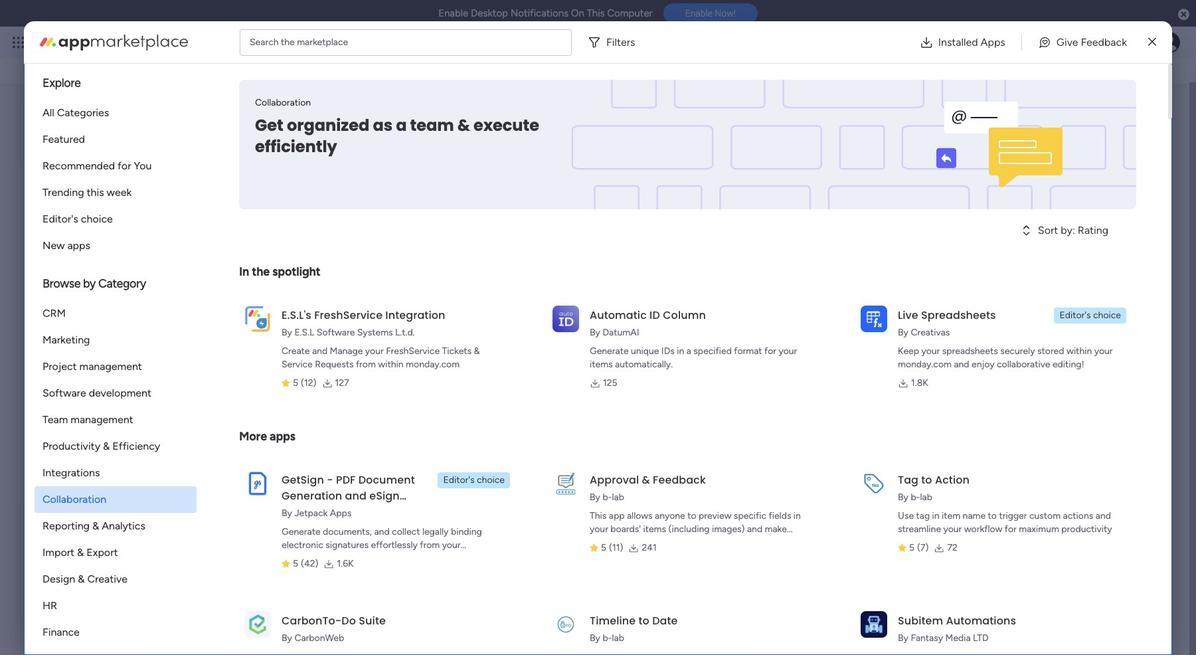 Task type: locate. For each thing, give the bounding box(es) containing it.
suite
[[359, 613, 386, 628]]

1 horizontal spatial for
[[765, 345, 777, 357]]

efficiently
[[255, 136, 337, 157]]

enable inside button
[[685, 8, 713, 19]]

for right format
[[765, 345, 777, 357]]

by inside "carbonto-do suite by carbonweb"
[[282, 632, 292, 644]]

for left you
[[118, 159, 131, 172]]

signatures
[[326, 539, 369, 551]]

2 horizontal spatial editor's
[[1060, 310, 1091, 321]]

select product image
[[12, 36, 25, 49]]

help image
[[1113, 36, 1126, 49]]

the right in
[[252, 264, 270, 279]]

> for component icon
[[376, 267, 382, 278]]

125
[[603, 377, 618, 389]]

e.s.l's freshservice integration by e.s.l software systems l.t.d.
[[282, 308, 445, 338]]

& right tickets
[[474, 345, 480, 357]]

invite members image
[[1022, 36, 1035, 49]]

2 horizontal spatial for
[[1005, 523, 1017, 535]]

spotlight
[[272, 264, 321, 279]]

see plans
[[232, 37, 272, 48]]

a inside the generate unique ids in a specified format for your items automatically.
[[687, 345, 692, 357]]

a
[[396, 114, 407, 136], [687, 345, 692, 357]]

and up requests
[[312, 345, 328, 357]]

for inside the generate unique ids in a specified format for your items automatically.
[[765, 345, 777, 357]]

b- inside timeline to date by b-lab
[[603, 632, 612, 644]]

getsign
[[282, 472, 324, 488]]

workflow inside use tag in item name to trigger custom actions and streamline your workflow for maximum productivity
[[964, 523, 1003, 535]]

b- down timeline
[[603, 632, 612, 644]]

1 horizontal spatial within
[[1067, 345, 1092, 357]]

1 horizontal spatial workflow
[[1026, 209, 1070, 221]]

0 vertical spatial items
[[590, 359, 613, 370]]

0 vertical spatial workspaces
[[246, 59, 302, 72]]

accordingly.
[[626, 537, 676, 548]]

1 vertical spatial from
[[420, 539, 440, 551]]

1 horizontal spatial workspaces
[[246, 59, 302, 72]]

app logo image left approval
[[553, 470, 579, 497]]

0 vertical spatial feedback
[[1081, 36, 1127, 48]]

> for component image at the left of page
[[155, 267, 161, 278]]

software inside e.s.l's freshservice integration by e.s.l software systems l.t.d.
[[317, 327, 355, 338]]

enable for enable desktop notifications on this computer
[[439, 7, 469, 19]]

workspace for component icon
[[406, 267, 451, 278]]

1 vertical spatial give
[[990, 53, 1010, 65]]

2 horizontal spatial editor's choice
[[1060, 310, 1121, 321]]

and down pdf
[[345, 488, 367, 504]]

1 horizontal spatial learn
[[1016, 350, 1039, 362]]

v2 user feedback image
[[975, 51, 985, 66]]

spreadsheets
[[943, 345, 998, 357]]

my
[[61, 501, 78, 516]]

workspaces down plans
[[246, 59, 302, 72]]

collaboration for collaboration get organized as a team & execute efficiently
[[255, 97, 311, 108]]

work management > main workspace link
[[274, 137, 481, 286]]

project
[[43, 360, 77, 373]]

0 vertical spatial the
[[281, 36, 295, 48]]

a for team
[[396, 114, 407, 136]]

(7)
[[917, 542, 929, 553]]

choice up the binding
[[477, 474, 505, 486]]

lab inside tag to action by b-lab
[[920, 492, 933, 503]]

1 horizontal spatial software
[[317, 327, 355, 338]]

learn & get inspired
[[964, 297, 1059, 310]]

give feedback link
[[1028, 29, 1138, 55]]

l.t.d.
[[395, 327, 415, 338]]

and down the spreadsheets on the right of page
[[954, 359, 970, 370]]

0 vertical spatial apps
[[67, 239, 90, 252]]

& for creative
[[78, 573, 85, 585]]

search down the help icon at top right
[[1120, 52, 1153, 65]]

1 vertical spatial editor's choice
[[1060, 310, 1121, 321]]

close my workspaces image
[[43, 501, 58, 517]]

b- for tag to action
[[911, 492, 920, 503]]

generation
[[282, 488, 342, 504]]

creative
[[87, 573, 127, 585]]

m
[[74, 546, 87, 566]]

your inside the generate unique ids in a specified format for your items automatically.
[[779, 345, 797, 357]]

maximum
[[1019, 523, 1060, 535]]

close recently visited image
[[43, 110, 58, 126]]

0 vertical spatial choice
[[81, 213, 113, 225]]

0 vertical spatial learn
[[964, 297, 991, 310]]

2 vertical spatial for
[[1005, 523, 1017, 535]]

generate down the datumai
[[590, 345, 629, 357]]

0 horizontal spatial feedback
[[653, 472, 706, 488]]

feedback up quick
[[1081, 36, 1127, 48]]

5 left (12)
[[293, 377, 298, 389]]

2 work management > main workspace from the left
[[296, 267, 451, 278]]

b- inside tag to action by b-lab
[[911, 492, 920, 503]]

by inside tag to action by b-lab
[[898, 492, 909, 503]]

1 horizontal spatial freshservice
[[386, 345, 440, 357]]

inbox
[[196, 59, 223, 72]]

workspace up "integration"
[[406, 267, 451, 278]]

2 horizontal spatial main
[[384, 267, 404, 278]]

export
[[87, 546, 118, 559]]

action
[[935, 472, 970, 488]]

0 horizontal spatial work management > main workspace
[[76, 267, 231, 278]]

generate
[[590, 345, 629, 357], [282, 526, 321, 537]]

in inside this app allows anyone to preview specific fields in your boards' items (including images) and make updates accordingly.
[[794, 510, 801, 522]]

main
[[163, 267, 183, 278], [384, 267, 404, 278], [106, 541, 131, 556]]

0 horizontal spatial within
[[378, 359, 404, 370]]

editor's up started
[[1060, 310, 1091, 321]]

by inside approval & feedback by b-lab
[[590, 492, 601, 503]]

1 horizontal spatial apps
[[270, 429, 296, 444]]

b- inside approval & feedback by b-lab
[[603, 492, 612, 503]]

0 horizontal spatial workflow
[[964, 523, 1003, 535]]

app logo image for tag to action
[[861, 470, 888, 497]]

lab up tag at bottom
[[920, 492, 933, 503]]

your up made
[[1002, 209, 1023, 221]]

v2 bolt switch image
[[1078, 51, 1086, 66]]

collaboration for collaboration
[[43, 493, 106, 506]]

&
[[458, 114, 470, 136], [993, 297, 1000, 310], [474, 345, 480, 357], [103, 440, 110, 452], [642, 472, 650, 488], [92, 520, 99, 532], [77, 546, 84, 559], [78, 573, 85, 585]]

and down the specific
[[747, 523, 763, 535]]

tag
[[898, 472, 919, 488]]

1 vertical spatial apps
[[330, 508, 352, 519]]

1 vertical spatial collaboration
[[43, 493, 106, 506]]

lottie animation element
[[588, 34, 961, 84]]

& left efficiency
[[103, 440, 110, 452]]

column
[[663, 308, 706, 323]]

automatically.
[[615, 359, 673, 370]]

monday.com inside keep your spreadsheets securely stored within your monday.com and enjoy collaborative editing!
[[898, 359, 952, 370]]

work for component image at the left of page
[[76, 267, 96, 278]]

your down item
[[944, 523, 962, 535]]

editor's
[[43, 213, 78, 225], [1060, 310, 1091, 321], [443, 474, 475, 486]]

> right category
[[155, 267, 161, 278]]

your down systems
[[365, 345, 384, 357]]

within down l.t.d.
[[378, 359, 404, 370]]

1 vertical spatial freshservice
[[386, 345, 440, 357]]

1 horizontal spatial feedback
[[1081, 36, 1127, 48]]

in
[[1072, 209, 1081, 221], [677, 345, 684, 357], [794, 510, 801, 522], [932, 510, 940, 522]]

component image
[[280, 265, 291, 277]]

from down legally
[[420, 539, 440, 551]]

lab for approval
[[612, 492, 624, 503]]

enable left desktop
[[439, 7, 469, 19]]

0 horizontal spatial freshservice
[[314, 308, 383, 323]]

1 vertical spatial feedback
[[653, 472, 706, 488]]

and inside generate documents, and collect legally binding electronic signatures effortlessly from your monday.com boards
[[374, 526, 390, 537]]

1 vertical spatial within
[[378, 359, 404, 370]]

new
[[43, 239, 65, 252]]

items up accordingly.
[[643, 523, 666, 535]]

0 horizontal spatial generate
[[282, 526, 321, 537]]

work management > main workspace
[[76, 267, 231, 278], [296, 267, 451, 278]]

1 horizontal spatial the
[[281, 36, 295, 48]]

0 horizontal spatial enable
[[439, 7, 469, 19]]

items up 125
[[590, 359, 613, 370]]

2 vertical spatial choice
[[477, 474, 505, 486]]

apps for new apps
[[67, 239, 90, 252]]

1 work management > main workspace from the left
[[76, 267, 231, 278]]

in
[[239, 264, 249, 279]]

1 vertical spatial this
[[590, 510, 607, 522]]

1 horizontal spatial from
[[420, 539, 440, 551]]

ready-
[[972, 225, 1003, 237]]

and up the productivity
[[1096, 510, 1111, 522]]

by left fantasy
[[898, 632, 909, 644]]

by left the datumai
[[590, 327, 601, 338]]

work right component image at the left of page
[[76, 267, 96, 278]]

127
[[335, 377, 349, 389]]

choice for live spreadsheets
[[1094, 310, 1121, 321]]

from inside generate documents, and collect legally binding electronic signatures effortlessly from your monday.com boards
[[420, 539, 440, 551]]

1 horizontal spatial items
[[643, 523, 666, 535]]

private board image
[[59, 244, 74, 259]]

1 horizontal spatial editor's choice
[[443, 474, 505, 486]]

0 horizontal spatial the
[[252, 264, 270, 279]]

work inside work management > main workspace link
[[296, 267, 316, 278]]

software down project
[[43, 387, 86, 399]]

preview
[[699, 510, 732, 522]]

electronic
[[282, 539, 323, 551]]

5 for e.s.l's
[[293, 377, 298, 389]]

and down see
[[225, 59, 243, 72]]

generate inside generate documents, and collect legally binding electronic signatures effortlessly from your monday.com boards
[[282, 526, 321, 537]]

this right on
[[587, 7, 605, 19]]

and inside getsign - pdf document generation and esign collection
[[345, 488, 367, 504]]

the right plans
[[281, 36, 295, 48]]

> up e.s.l's freshservice integration by e.s.l software systems l.t.d.
[[376, 267, 382, 278]]

by inside timeline to date by b-lab
[[590, 632, 601, 644]]

0 vertical spatial workflow
[[1026, 209, 1070, 221]]

a right as
[[396, 114, 407, 136]]

analytics
[[102, 520, 145, 532]]

1 horizontal spatial >
[[376, 267, 382, 278]]

by inside automatic id column by datumai
[[590, 327, 601, 338]]

(42)
[[301, 558, 319, 569]]

1 vertical spatial apps
[[270, 429, 296, 444]]

0 horizontal spatial editor's choice
[[43, 213, 113, 225]]

2 > from the left
[[376, 267, 382, 278]]

1 horizontal spatial main
[[163, 267, 183, 278]]

your down the binding
[[442, 539, 461, 551]]

1 horizontal spatial work management > main workspace
[[296, 267, 451, 278]]

as
[[373, 114, 393, 136]]

main workspace
[[106, 541, 192, 556]]

0 vertical spatial apps
[[981, 36, 1006, 48]]

0 vertical spatial freshservice
[[314, 308, 383, 323]]

and inside this app allows anyone to preview specific fields in your boards' items (including images) and make updates accordingly.
[[747, 523, 763, 535]]

1 vertical spatial a
[[687, 345, 692, 357]]

monday.com inside getting started learn how monday.com works
[[1062, 350, 1116, 362]]

0 horizontal spatial give
[[990, 53, 1010, 65]]

by down tag
[[898, 492, 909, 503]]

tickets
[[442, 345, 472, 357]]

software up manage
[[317, 327, 355, 338]]

0 vertical spatial generate
[[590, 345, 629, 357]]

to inside this app allows anyone to preview specific fields in your boards' items (including images) and make updates accordingly.
[[688, 510, 697, 522]]

2 vertical spatial editor's
[[443, 474, 475, 486]]

app logo image left tag
[[861, 470, 888, 497]]

within
[[1067, 345, 1092, 357], [378, 359, 404, 370]]

by inside e.s.l's freshservice integration by e.s.l software systems l.t.d.
[[282, 327, 292, 338]]

app logo image left e.s.l's
[[244, 305, 271, 332]]

by down timeline
[[590, 632, 601, 644]]

feedback inside button
[[1081, 36, 1127, 48]]

lab down approval
[[612, 492, 624, 503]]

to left date
[[639, 613, 650, 628]]

freshservice down l.t.d.
[[386, 345, 440, 357]]

give feedback
[[990, 53, 1054, 65]]

management up development
[[79, 360, 142, 373]]

& inside create and manage your freshservice tickets & service requests from within monday.com
[[474, 345, 480, 357]]

1 vertical spatial learn
[[1016, 350, 1039, 362]]

0 horizontal spatial workspaces
[[81, 501, 147, 516]]

generate for generate documents, and collect legally binding electronic signatures effortlessly from your monday.com boards
[[282, 526, 321, 537]]

your right format
[[779, 345, 797, 357]]

carbonto-do suite by carbonweb
[[282, 613, 386, 644]]

collaborating
[[298, 430, 361, 443]]

editor's for getsign - pdf document generation and esign collection
[[443, 474, 475, 486]]

and left start
[[253, 430, 270, 443]]

monday
[[59, 35, 105, 50]]

(11)
[[609, 542, 623, 553]]

give inside button
[[1057, 36, 1079, 48]]

quick search results list box
[[43, 126, 932, 302]]

featured
[[43, 133, 85, 145]]

1 vertical spatial choice
[[1094, 310, 1121, 321]]

this
[[87, 186, 104, 199]]

lab down timeline
[[612, 632, 624, 644]]

1 horizontal spatial give
[[1057, 36, 1079, 48]]

workflow inside boost your workflow in minutes with ready-made templates
[[1026, 209, 1070, 221]]

0 horizontal spatial items
[[590, 359, 613, 370]]

learn down getting
[[1016, 350, 1039, 362]]

5 left the (11)
[[601, 542, 607, 553]]

b- for approval & feedback
[[603, 492, 612, 503]]

the for marketplace
[[281, 36, 295, 48]]

workspaces up analytics
[[81, 501, 147, 516]]

installed
[[938, 36, 978, 48]]

dapulse close image
[[1179, 8, 1190, 21]]

enable now! button
[[663, 3, 758, 23]]

invite
[[143, 430, 170, 443]]

in right ids
[[677, 345, 684, 357]]

trending
[[43, 186, 84, 199]]

lab inside approval & feedback by b-lab
[[612, 492, 624, 503]]

generate unique ids in a specified format for your items automatically.
[[590, 345, 797, 370]]

work management > main workspace for component image at the left of page
[[76, 267, 231, 278]]

1 vertical spatial for
[[765, 345, 777, 357]]

apps up documents,
[[330, 508, 352, 519]]

app logo image left subitem
[[861, 611, 888, 638]]

and inside create and manage your freshservice tickets & service requests from within monday.com
[[312, 345, 328, 357]]

1 horizontal spatial search
[[1120, 52, 1153, 65]]

in right tag at bottom
[[932, 510, 940, 522]]

collaboration down integrations
[[43, 493, 106, 506]]

& inside approval & feedback by b-lab
[[642, 472, 650, 488]]

app logo image for approval & feedback
[[553, 470, 579, 497]]

roy mann nov 7
[[108, 363, 901, 383]]

tag to action by b-lab
[[898, 472, 970, 503]]

0 vertical spatial within
[[1067, 345, 1092, 357]]

your up updates
[[590, 523, 608, 535]]

by down approval
[[590, 492, 601, 503]]

lab inside timeline to date by b-lab
[[612, 632, 624, 644]]

datumai
[[603, 327, 639, 338]]

0 horizontal spatial apps
[[67, 239, 90, 252]]

plans
[[250, 37, 272, 48]]

1 vertical spatial workspaces
[[81, 501, 147, 516]]

apps inside 'installed apps' button
[[981, 36, 1006, 48]]

app logo image left "carbonto-"
[[244, 611, 271, 638]]

this left app
[[590, 510, 607, 522]]

filters button
[[583, 29, 646, 55]]

learn left get
[[964, 297, 991, 310]]

0 horizontal spatial software
[[43, 387, 86, 399]]

app logo image left automatic
[[553, 305, 579, 332]]

from for approval
[[420, 539, 440, 551]]

0 horizontal spatial >
[[155, 267, 161, 278]]

0 horizontal spatial work
[[76, 267, 96, 278]]

0 vertical spatial a
[[396, 114, 407, 136]]

apps right the new
[[67, 239, 90, 252]]

generate inside the generate unique ids in a specified format for your items automatically.
[[590, 345, 629, 357]]

enable now!
[[685, 8, 736, 19]]

from
[[356, 359, 376, 370], [420, 539, 440, 551]]

app logo image left timeline
[[553, 611, 579, 638]]

by for carbonto-
[[282, 632, 292, 644]]

collaboration up get
[[255, 97, 311, 108]]

1 horizontal spatial apps
[[981, 36, 1006, 48]]

choice up getting started learn how monday.com works
[[1094, 310, 1121, 321]]

a inside collaboration get organized as a team & execute efficiently
[[396, 114, 407, 136]]

work for component icon
[[296, 267, 316, 278]]

by left the jetpack
[[282, 508, 292, 519]]

1 horizontal spatial collaboration
[[255, 97, 311, 108]]

collaboration inside collaboration get organized as a team & execute efficiently
[[255, 97, 311, 108]]

0 horizontal spatial collaboration
[[43, 493, 106, 506]]

0 vertical spatial search
[[250, 36, 279, 48]]

0 vertical spatial from
[[356, 359, 376, 370]]

monday.com up "1.8k"
[[898, 359, 952, 370]]

live
[[898, 308, 919, 323]]

0 horizontal spatial choice
[[81, 213, 113, 225]]

legally
[[422, 526, 449, 537]]

actions
[[1063, 510, 1094, 522]]

work up recent
[[107, 35, 131, 50]]

-
[[327, 472, 333, 488]]

your down apps marketplace image
[[101, 59, 122, 72]]

0 vertical spatial collaboration
[[255, 97, 311, 108]]

5 left "(7)" on the bottom right
[[909, 542, 915, 553]]

1 vertical spatial generate
[[282, 526, 321, 537]]

in right 'fields'
[[794, 510, 801, 522]]

editor's choice down trending this week
[[43, 213, 113, 225]]

in inside the generate unique ids in a specified format for your items automatically.
[[677, 345, 684, 357]]

0 horizontal spatial a
[[396, 114, 407, 136]]

trigger
[[999, 510, 1027, 522]]

1 vertical spatial items
[[643, 523, 666, 535]]

for inside use tag in item name to trigger custom actions and streamline your workflow for maximum productivity
[[1005, 523, 1017, 535]]

search right see
[[250, 36, 279, 48]]

monday.com inside generate documents, and collect legally binding electronic signatures effortlessly from your monday.com boards
[[282, 553, 335, 564]]

notifications image
[[963, 36, 977, 49]]

collaboration get organized as a team & execute efficiently
[[255, 97, 539, 157]]

unique
[[631, 345, 659, 357]]

0 horizontal spatial main
[[106, 541, 131, 556]]

fields
[[769, 510, 792, 522]]

monday.com down started
[[1062, 350, 1116, 362]]

from inside create and manage your freshservice tickets & service requests from within monday.com
[[356, 359, 376, 370]]

1 vertical spatial search
[[1120, 52, 1153, 65]]

apps right more
[[270, 429, 296, 444]]

1 horizontal spatial generate
[[590, 345, 629, 357]]

the
[[281, 36, 295, 48], [252, 264, 270, 279]]

by for automatic
[[590, 327, 601, 338]]

give down the inbox image
[[990, 53, 1010, 65]]

work management > main workspace for component icon
[[296, 267, 451, 278]]

1 vertical spatial editor's
[[1060, 310, 1091, 321]]

1 horizontal spatial editor's
[[443, 474, 475, 486]]

2 vertical spatial editor's choice
[[443, 474, 505, 486]]

generate up electronic
[[282, 526, 321, 537]]

for down trigger at the bottom right of page
[[1005, 523, 1017, 535]]

workspace for component image at the left of page
[[186, 267, 231, 278]]

editor's up the binding
[[443, 474, 475, 486]]

& for efficiency
[[103, 440, 110, 452]]

0 horizontal spatial from
[[356, 359, 376, 370]]

0 horizontal spatial editor's
[[43, 213, 78, 225]]

this inside this app allows anyone to preview specific fields in your boards' items (including images) and make updates accordingly.
[[590, 510, 607, 522]]

workflow up sort
[[1026, 209, 1070, 221]]

work management > main workspace down notes
[[76, 267, 231, 278]]

lab for timeline
[[612, 632, 624, 644]]

1 horizontal spatial a
[[687, 345, 692, 357]]

your left works
[[1095, 345, 1113, 357]]

recently visited
[[61, 111, 150, 126]]

notifications
[[511, 7, 569, 19]]

app logo image
[[244, 305, 271, 332], [553, 305, 579, 332], [861, 305, 888, 332], [244, 470, 271, 497], [553, 470, 579, 497], [861, 470, 888, 497], [244, 611, 271, 638], [553, 611, 579, 638], [861, 611, 888, 638]]

1 vertical spatial the
[[252, 264, 270, 279]]

0 horizontal spatial apps
[[330, 508, 352, 519]]

0 vertical spatial software
[[317, 327, 355, 338]]

workspace left in
[[186, 267, 231, 278]]

work right component icon
[[296, 267, 316, 278]]

editor's down trending
[[43, 213, 78, 225]]

1 horizontal spatial choice
[[477, 474, 505, 486]]

anyone
[[655, 510, 685, 522]]

1 horizontal spatial enable
[[685, 8, 713, 19]]

work management > main workspace up e.s.l's freshservice integration by e.s.l software systems l.t.d.
[[296, 267, 451, 278]]

search
[[250, 36, 279, 48], [1120, 52, 1153, 65]]

1 > from the left
[[155, 267, 161, 278]]

from down manage
[[356, 359, 376, 370]]

requests
[[315, 359, 354, 370]]

to right tag
[[922, 472, 933, 488]]

and inside use tag in item name to trigger custom actions and streamline your workflow for maximum productivity
[[1096, 510, 1111, 522]]



Task type: describe. For each thing, give the bounding box(es) containing it.
choice for getsign - pdf document generation and esign collection
[[477, 474, 505, 486]]

start
[[273, 430, 295, 443]]

nov
[[874, 371, 893, 383]]

design
[[43, 573, 75, 585]]

pdf
[[336, 472, 356, 488]]

specified
[[694, 345, 732, 357]]

more
[[239, 429, 267, 444]]

within inside keep your spreadsheets securely stored within your monday.com and enjoy collaborative editing!
[[1067, 345, 1092, 357]]

stored
[[1038, 345, 1065, 357]]

banner logo image
[[878, 80, 1121, 209]]

efficiency
[[112, 440, 160, 452]]

access
[[65, 59, 98, 72]]

dapulse x slim image
[[1149, 34, 1157, 50]]

approval
[[590, 472, 639, 488]]

inbox image
[[993, 36, 1006, 49]]

my workspaces
[[61, 501, 147, 516]]

organized
[[287, 114, 370, 136]]

your inside create and manage your freshservice tickets & service requests from within monday.com
[[365, 345, 384, 357]]

0 vertical spatial editor's choice
[[43, 213, 113, 225]]

teammates
[[196, 430, 250, 443]]

1.8k
[[911, 377, 929, 389]]

kendall parks image
[[1159, 32, 1181, 53]]

getsign - pdf document generation and esign collection
[[282, 472, 415, 520]]

item
[[942, 510, 961, 522]]

by for timeline
[[590, 632, 601, 644]]

to inside tag to action by b-lab
[[922, 472, 933, 488]]

& for export
[[77, 546, 84, 559]]

boards'
[[611, 523, 641, 535]]

and inside keep your spreadsheets securely stored within your monday.com and enjoy collaborative editing!
[[954, 359, 970, 370]]

5 (42)
[[293, 558, 319, 569]]

0 vertical spatial editor's
[[43, 213, 78, 225]]

sort
[[1038, 224, 1059, 237]]

your down creativas
[[922, 345, 940, 357]]

freshservice inside create and manage your freshservice tickets & service requests from within monday.com
[[386, 345, 440, 357]]

by for e.s.l's
[[282, 327, 292, 338]]

service
[[282, 359, 313, 370]]

app logo image left "getsign"
[[244, 470, 271, 497]]

workspace image
[[64, 540, 96, 572]]

custom
[[1030, 510, 1061, 522]]

management up quickly access your recent boards, inbox and workspaces
[[134, 35, 206, 50]]

give for give feedback
[[990, 53, 1010, 65]]

carbonweb
[[295, 632, 344, 644]]

roy mann image
[[74, 364, 100, 391]]

roy
[[108, 363, 126, 375]]

on
[[571, 7, 584, 19]]

your inside boost your workflow in minutes with ready-made templates
[[1002, 209, 1023, 221]]

editor's choice for getsign - pdf document generation and esign collection
[[443, 474, 505, 486]]

e.s.l's
[[282, 308, 312, 323]]

to inside use tag in item name to trigger custom actions and streamline your workflow for maximum productivity
[[988, 510, 997, 522]]

241
[[642, 542, 657, 553]]

team
[[43, 413, 68, 426]]

5 left (42)
[[293, 558, 298, 569]]

app logo image left live
[[861, 305, 888, 332]]

streamline
[[898, 523, 941, 535]]

enjoy
[[972, 359, 995, 370]]

rating
[[1078, 224, 1109, 237]]

7
[[895, 371, 901, 383]]

make
[[765, 523, 787, 535]]

automatic id column by datumai
[[590, 308, 706, 338]]

workspace down analytics
[[134, 541, 192, 556]]

apps image
[[1051, 36, 1064, 49]]

app
[[609, 510, 625, 522]]

ltd
[[973, 632, 989, 644]]

& for analytics
[[92, 520, 99, 532]]

0 horizontal spatial search
[[250, 36, 279, 48]]

quick search
[[1089, 52, 1153, 65]]

& for feedback
[[642, 472, 650, 488]]

apps marketplace image
[[40, 34, 188, 50]]

images)
[[712, 523, 745, 535]]

learn inside getting started learn how monday.com works
[[1016, 350, 1039, 362]]

your inside use tag in item name to trigger custom actions and streamline your workflow for maximum productivity
[[944, 523, 962, 535]]

your inside generate documents, and collect legally binding electronic signatures effortlessly from your monday.com boards
[[442, 539, 461, 551]]

collection
[[282, 504, 336, 520]]

e.s.l
[[295, 327, 314, 338]]

a for specified
[[687, 345, 692, 357]]

freshservice inside e.s.l's freshservice integration by e.s.l software systems l.t.d.
[[314, 308, 383, 323]]

automatic
[[590, 308, 647, 323]]

marketplace
[[297, 36, 348, 48]]

creativas
[[911, 327, 950, 338]]

management right by
[[98, 267, 153, 278]]

items inside this app allows anyone to preview specific fields in your boards' items (including images) and make updates accordingly.
[[643, 523, 666, 535]]

crm
[[43, 307, 66, 320]]

productivity
[[43, 440, 100, 452]]

getting
[[1016, 335, 1049, 347]]

recently
[[61, 111, 110, 126]]

give feedback button
[[1028, 29, 1138, 55]]

editor's for live spreadsheets
[[1060, 310, 1091, 321]]

by inside the subitem automations by fantasy media ltd
[[898, 632, 909, 644]]

systems
[[357, 327, 393, 338]]

search inside button
[[1120, 52, 1153, 65]]

getting started element
[[964, 322, 1163, 375]]

monday.com inside create and manage your freshservice tickets & service requests from within monday.com
[[406, 359, 460, 370]]

getting started learn how monday.com works
[[1016, 335, 1142, 362]]

securely
[[1001, 345, 1035, 357]]

search everything image
[[1084, 36, 1097, 49]]

give for give feedback
[[1057, 36, 1079, 48]]

within inside create and manage your freshservice tickets & service requests from within monday.com
[[378, 359, 404, 370]]

1 horizontal spatial work
[[107, 35, 131, 50]]

app logo image for carbonto-do suite
[[244, 611, 271, 638]]

generate for generate unique ids in a specified format for your items automatically.
[[590, 345, 629, 357]]

enable for enable now!
[[685, 8, 713, 19]]

development
[[89, 387, 151, 399]]

by for tag
[[898, 492, 909, 503]]

0 vertical spatial for
[[118, 159, 131, 172]]

the for spotlight
[[252, 264, 270, 279]]

this app allows anyone to preview specific fields in your boards' items (including images) and make updates accordingly.
[[590, 510, 801, 548]]

inspired
[[1021, 297, 1059, 310]]

how
[[1042, 350, 1059, 362]]

5 (12)
[[293, 377, 317, 389]]

in inside use tag in item name to trigger custom actions and streamline your workflow for maximum productivity
[[932, 510, 940, 522]]

automations
[[946, 613, 1017, 628]]

installed apps button
[[909, 29, 1016, 55]]

app logo image for automatic id column
[[553, 305, 579, 332]]

& for get
[[993, 297, 1000, 310]]

5 for approval
[[601, 542, 607, 553]]

installed apps
[[938, 36, 1006, 48]]

in inside boost your workflow in minutes with ready-made templates
[[1072, 209, 1081, 221]]

app logo image for e.s.l's freshservice integration
[[244, 305, 271, 332]]

by:
[[1061, 224, 1076, 237]]

0 vertical spatial this
[[587, 7, 605, 19]]

by down live
[[898, 327, 909, 338]]

boost
[[972, 209, 1000, 221]]

recent
[[125, 59, 156, 72]]

spreadsheets
[[921, 308, 996, 323]]

editor's choice for live spreadsheets
[[1060, 310, 1121, 321]]

category
[[98, 276, 146, 291]]

feedback inside approval & feedback by b-lab
[[653, 472, 706, 488]]

keep
[[898, 345, 919, 357]]

updates
[[590, 537, 624, 548]]

your right invite
[[172, 430, 194, 443]]

apps for more apps
[[270, 429, 296, 444]]

get
[[255, 114, 284, 136]]

boards
[[338, 553, 366, 564]]

jetpack
[[295, 508, 328, 519]]

app logo image for subitem automations
[[861, 611, 888, 638]]

tag
[[916, 510, 930, 522]]

& inside collaboration get organized as a team & execute efficiently
[[458, 114, 470, 136]]

1 image
[[1002, 27, 1014, 42]]

by for approval
[[590, 492, 601, 503]]

categories
[[57, 106, 109, 119]]

search the marketplace
[[250, 36, 348, 48]]

in the spotlight
[[239, 264, 321, 279]]

quickly
[[27, 59, 63, 72]]

name
[[963, 510, 986, 522]]

lab for tag
[[920, 492, 933, 503]]

1.6k
[[337, 558, 354, 569]]

with
[[1124, 209, 1145, 221]]

management up productivity & efficiency
[[71, 413, 133, 426]]

app logo image for timeline to date
[[553, 611, 579, 638]]

quickly access your recent boards, inbox and workspaces
[[27, 59, 302, 72]]

your inside this app allows anyone to preview specific fields in your boards' items (including images) and make updates accordingly.
[[590, 523, 608, 535]]

now!
[[715, 8, 736, 19]]

to inside timeline to date by b-lab
[[639, 613, 650, 628]]

desktop
[[471, 7, 508, 19]]

live spreadsheets
[[898, 308, 996, 323]]

main for component image at the left of page
[[163, 267, 183, 278]]

templates image image
[[976, 105, 1151, 197]]

items inside the generate unique ids in a specified format for your items automatically.
[[590, 359, 613, 370]]

filters
[[607, 36, 635, 48]]

create and manage your freshservice tickets & service requests from within monday.com
[[282, 345, 480, 370]]

from for automatic
[[356, 359, 376, 370]]

1 vertical spatial software
[[43, 387, 86, 399]]

esign
[[369, 488, 400, 504]]

5 for tag
[[909, 542, 915, 553]]

management up e.s.l's freshservice integration by e.s.l software systems l.t.d.
[[319, 267, 373, 278]]

0 horizontal spatial learn
[[964, 297, 991, 310]]

component image
[[59, 265, 71, 277]]

main for component icon
[[384, 267, 404, 278]]

ids
[[662, 345, 675, 357]]

approval & feedback by b-lab
[[590, 472, 706, 503]]



Task type: vqa. For each thing, say whether or not it's contained in the screenshot.
3rd Status from the bottom of the page
no



